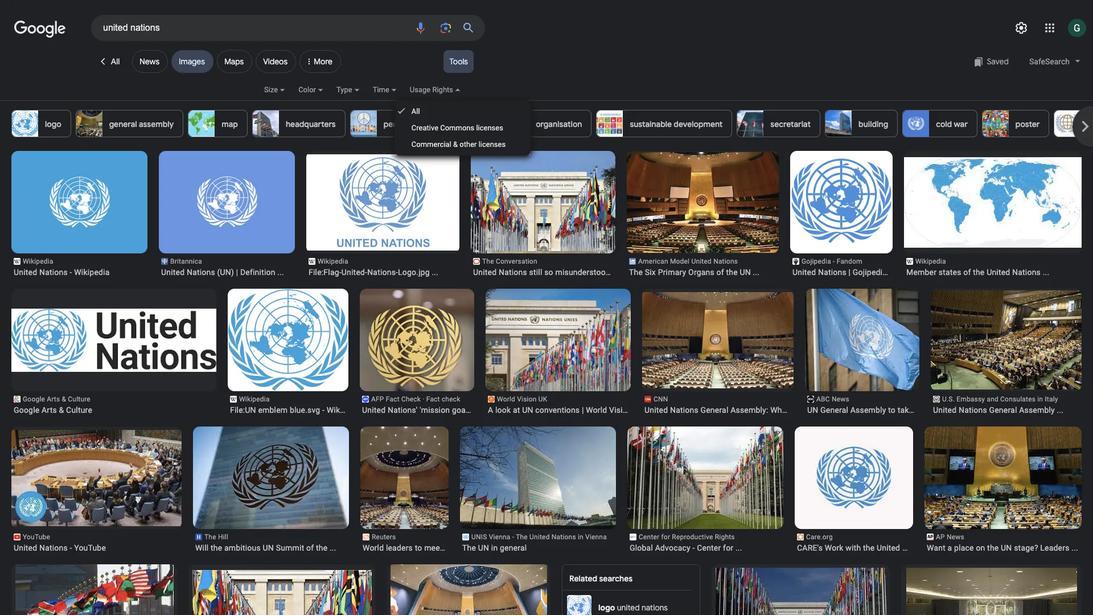 Task type: vqa. For each thing, say whether or not it's contained in the screenshot.
1022 US DOLLARS TEXT FIELD
no



Task type: locate. For each thing, give the bounding box(es) containing it.
wikipedia inside member states of the united nations ... list item
[[916, 257, 947, 265]]

... inside un general assembly to take place amid uptick of political violence - abc  news element
[[958, 406, 965, 415]]

1 vienna from the left
[[489, 533, 511, 541]]

quick settings image
[[1015, 21, 1029, 35]]

all link left news "link"
[[91, 50, 129, 73]]

place right a
[[955, 543, 975, 553]]

hoax circulates about united nations' 'mission goals' | fact check image
[[340, 289, 489, 391]]

poster link
[[983, 110, 1050, 137]]

at
[[513, 406, 520, 415], [445, 543, 452, 553]]

1 horizontal spatial fandom
[[894, 268, 924, 277]]

general
[[109, 119, 137, 129], [500, 543, 527, 553]]

general for united nations general assembly ...
[[990, 406, 1018, 415]]

1 vertical spatial all
[[412, 107, 420, 116]]

check
[[442, 395, 461, 403]]

the right summit
[[316, 543, 328, 553]]

0 vertical spatial rights
[[433, 85, 453, 94]]

gojipedia down gojipedia - fandom
[[853, 268, 888, 277]]

united nations | gojipedia | fandom list item
[[791, 151, 924, 277]]

0 horizontal spatial place
[[916, 406, 936, 415]]

sustainable development
[[630, 119, 723, 129]]

news inside "link"
[[140, 56, 160, 67]]

0 vertical spatial world
[[497, 395, 516, 403]]

file:flag-united-nations-logo.jpg ...
[[309, 268, 439, 277]]

2 horizontal spatial in
[[1038, 395, 1044, 403]]

1 horizontal spatial all
[[412, 107, 420, 116]]

united nations (un) | definition, history, founders, flag, & facts |  britannica image
[[150, 151, 304, 254]]

assembly left take
[[851, 406, 887, 415]]

rights inside global advocacy - center for ... list item
[[715, 533, 735, 541]]

0 vertical spatial all link
[[91, 50, 129, 73]]

nations
[[642, 602, 668, 613]]

0 vertical spatial gojipedia
[[802, 257, 832, 265]]

global advocacy - center for ...
[[630, 543, 743, 553]]

primary
[[658, 268, 687, 277]]

the left "conversation"
[[483, 257, 494, 265]]

still
[[530, 268, 543, 277]]

... inside file:flag-united-nations-logo.jpg - wikipedia element
[[432, 268, 439, 277]]

... inside hoax circulates about united nations' 'mission goals' | fact check element
[[474, 406, 481, 415]]

the right on
[[988, 543, 999, 553]]

united nations' 'mission goals ... list item
[[340, 289, 489, 415]]

center down 'reproductive'
[[697, 543, 721, 553]]

searches
[[600, 574, 633, 584]]

wikipedia inside file:flag-united-nations-logo.jpg ... list item
[[318, 257, 348, 265]]

logo link
[[11, 110, 71, 137]]

place right take
[[916, 406, 936, 415]]

1 horizontal spatial at
[[513, 406, 520, 415]]

nations inside the un in general list item
[[552, 533, 576, 541]]

images
[[179, 56, 205, 67]]

2 vertical spatial &
[[59, 406, 64, 415]]

un down world vision uk
[[522, 406, 534, 415]]

united inside united nations (un) | definition, history, founders, flag, & facts |  britannica element
[[161, 268, 185, 277]]

related
[[570, 574, 598, 584]]

| down gojipedia - fandom
[[849, 268, 851, 277]]

the down the hill
[[211, 543, 222, 553]]

0 horizontal spatial all
[[111, 56, 120, 67]]

united inside 'the six primary organs of the un ...' list item
[[692, 257, 712, 265]]

0 horizontal spatial news
[[140, 56, 160, 67]]

united nations general assembly ... list item
[[917, 289, 1082, 415]]

1 horizontal spatial news
[[832, 395, 850, 403]]

to
[[889, 406, 896, 415], [415, 543, 422, 553]]

the united nations, new york, united states — google arts & culture image
[[11, 309, 216, 372]]

in left italy
[[1038, 395, 1044, 403]]

global advocacy - center for reproductive rights image
[[628, 426, 784, 530]]

commercial & other licenses
[[412, 140, 506, 149]]

work
[[825, 543, 844, 553]]

united nations general assembly: who's speaking and what to watch for | cnn element
[[645, 405, 801, 415]]

member states of the united nations - wikipedia image
[[905, 157, 1082, 248]]

all up creative
[[412, 107, 420, 116]]

the inside united nations still so misunderstood ... list item
[[483, 257, 494, 265]]

news inside want a place on the un stage? leaders ... "list item"
[[947, 533, 965, 541]]

culture inside the united nations, new york, united states — google arts & culture element
[[66, 406, 92, 415]]

file:un emblem blue.svg - wikipedia list item
[[228, 289, 362, 415]]

security council chamber | united nations image
[[907, 568, 1078, 615]]

un inside list item
[[478, 543, 489, 553]]

world for world vision uk
[[497, 395, 516, 403]]

all link for news "link"
[[91, 50, 129, 73]]

more filters element
[[300, 50, 341, 73]]

type button
[[337, 84, 373, 103]]

wikipedia for file:un
[[239, 395, 270, 403]]

file:un emblem blue.svg - wikipedia image
[[228, 289, 349, 391]]

member states of the united nations - wikipedia element
[[907, 267, 1080, 277]]

licenses down york on the left of page
[[479, 140, 506, 149]]

1 vertical spatial for
[[724, 543, 734, 553]]

the left the big
[[463, 543, 476, 553]]

size
[[264, 85, 278, 94]]

center up global
[[639, 533, 660, 541]]

1 horizontal spatial world
[[497, 395, 516, 403]]

usage
[[410, 85, 431, 94]]

un left as
[[454, 543, 465, 553]]

a look at un conventions | world vision uk
[[488, 406, 645, 415]]

will the ambitious un summit of the future just be a rehash of the past? |  the hill image
[[193, 426, 349, 530]]

commercial & other licenses link
[[395, 136, 531, 153]]

1 horizontal spatial all link
[[395, 103, 531, 120]]

will the ambitious un summit of the future just be a rehash of the past? |  the hill element
[[195, 543, 347, 553]]

nations-
[[368, 268, 398, 277]]

0 vertical spatial in
[[1038, 395, 1044, 403]]

global
[[630, 543, 653, 553]]

gojipedia - fandom
[[802, 257, 863, 265]]

six
[[645, 268, 656, 277]]

goals
[[452, 406, 472, 415]]

general
[[701, 406, 729, 415], [821, 406, 849, 415], [990, 406, 1018, 415]]

1 vertical spatial list
[[3, 151, 1094, 615]]

1 vertical spatial uk
[[634, 406, 645, 415]]

fact right ·
[[427, 395, 440, 403]]

world inside "list item"
[[363, 543, 384, 553]]

the un in general image
[[460, 426, 616, 530]]

all link up creative commons licenses
[[395, 103, 531, 120]]

world right conventions
[[586, 406, 608, 415]]

0 horizontal spatial vienna
[[489, 533, 511, 541]]

| right conventions
[[582, 406, 584, 415]]

hoax circulates about united nations' 'mission goals' | fact check element
[[362, 405, 481, 415]]

0 vertical spatial center
[[639, 533, 660, 541]]

2 fact from the left
[[427, 395, 440, 403]]

why is the united nations still so misunderstood? image
[[467, 151, 620, 254]]

at down world vision uk
[[513, 406, 520, 415]]

wikipedia for member
[[916, 257, 947, 265]]

the
[[727, 268, 738, 277], [974, 268, 985, 277], [211, 543, 222, 553], [316, 543, 328, 553], [864, 543, 875, 553], [988, 543, 999, 553]]

who's
[[771, 406, 792, 415]]

None search field
[[0, 14, 485, 41]]

assembly down italy
[[1020, 406, 1056, 415]]

0 vertical spatial for
[[662, 533, 671, 541]]

1 vertical spatial place
[[955, 543, 975, 553]]

1 vertical spatial arts
[[42, 406, 57, 415]]

1 horizontal spatial center
[[697, 543, 721, 553]]

news right abc
[[832, 395, 850, 403]]

logo united nations
[[599, 602, 668, 613]]

2 horizontal spatial news
[[947, 533, 965, 541]]

2 assembly from the left
[[1020, 406, 1056, 415]]

world leaders to meet at un as big ...
[[363, 543, 498, 553]]

0 horizontal spatial logo
[[45, 119, 61, 129]]

un down abc
[[808, 406, 819, 415]]

united inside united nations - wikipedia element
[[14, 268, 37, 277]]

arts inside the united nations, new york, united states — google arts & culture element
[[42, 406, 57, 415]]

general left assembly
[[109, 119, 137, 129]]

united nations | gojipedia | fandom image
[[791, 151, 893, 254]]

google
[[23, 395, 45, 403], [14, 406, 40, 415]]

1 vertical spatial all link
[[395, 103, 531, 120]]

usage rights
[[410, 85, 453, 94]]

0 horizontal spatial all link
[[91, 50, 129, 73]]

fact up nations' in the left of the page
[[386, 395, 400, 403]]

care's work with the united nations - care element
[[798, 543, 958, 553]]

abc news
[[817, 395, 850, 403]]

news up a
[[947, 533, 965, 541]]

world
[[497, 395, 516, 403], [586, 406, 608, 415], [363, 543, 384, 553]]

list item
[[11, 565, 177, 615], [387, 565, 551, 615]]

poster
[[1016, 119, 1040, 129]]

2 horizontal spatial general
[[990, 406, 1018, 415]]

0 vertical spatial list
[[11, 110, 1094, 137]]

logo for logo
[[45, 119, 61, 129]]

place
[[916, 406, 936, 415], [955, 543, 975, 553]]

news left images
[[140, 56, 160, 67]]

will the ambitious un summit of the ... list item
[[193, 426, 349, 553]]

0 horizontal spatial at
[[445, 543, 452, 553]]

fact
[[386, 395, 400, 403], [427, 395, 440, 403]]

1 horizontal spatial rights
[[715, 533, 735, 541]]

0 horizontal spatial rights
[[433, 85, 453, 94]]

map link
[[188, 110, 248, 137]]

1 horizontal spatial gojipedia
[[853, 268, 888, 277]]

united inside united nations general assembly: who's speaking and what to watch for | cnn element
[[645, 406, 668, 415]]

1 vertical spatial logo
[[599, 602, 616, 613]]

of right states at the top
[[964, 268, 972, 277]]

of right organs
[[717, 268, 725, 277]]

vienna
[[489, 533, 511, 541], [586, 533, 607, 541]]

general down abc news
[[821, 406, 849, 415]]

rights right the "usage"
[[433, 85, 453, 94]]

2 vertical spatial news
[[947, 533, 965, 541]]

list item down as
[[387, 565, 551, 615]]

file:flag-united-nations-logo.jpg - wikipedia image
[[298, 154, 469, 251]]

0 vertical spatial vision
[[517, 395, 537, 403]]

news inside un general assembly to take place amid ... list item
[[832, 395, 850, 403]]

1 vertical spatial at
[[445, 543, 452, 553]]

logo
[[45, 119, 61, 129], [599, 602, 616, 613]]

general left assembly: on the bottom of the page
[[701, 406, 729, 415]]

1 horizontal spatial vision
[[610, 406, 632, 415]]

2 vienna from the left
[[586, 533, 607, 541]]

reuters
[[372, 533, 396, 541]]

ambitious
[[224, 543, 261, 553]]

| left "member"
[[890, 268, 892, 277]]

1 horizontal spatial assembly
[[1020, 406, 1056, 415]]

more
[[314, 56, 333, 67]]

world leaders to meet at un as big powers vie for developing states |  reuters element
[[363, 543, 498, 553]]

-
[[833, 257, 835, 265], [70, 268, 72, 277], [322, 406, 325, 415], [513, 533, 515, 541], [70, 543, 72, 553], [693, 543, 695, 553], [933, 543, 936, 553]]

all link
[[91, 50, 129, 73], [395, 103, 531, 120]]

world up look
[[497, 395, 516, 403]]

- inside care's work with the united nations - care element
[[933, 543, 936, 553]]

0 horizontal spatial to
[[415, 543, 422, 553]]

united nations general assembly: who's speaking and what to watch for | cnn image
[[631, 292, 802, 389]]

headquarters link
[[252, 110, 346, 137]]

for inside global advocacy - center for reproductive rights element
[[724, 543, 734, 553]]

united nations (un) | definition, history, founders, flag, & facts |  britannica element
[[161, 267, 293, 277]]

abc
[[817, 395, 830, 403]]

united
[[617, 602, 640, 613]]

- inside "file:un emblem blue.svg - wikipedia" element
[[322, 406, 325, 415]]

0 vertical spatial news
[[140, 56, 160, 67]]

1 vertical spatial fandom
[[894, 268, 924, 277]]

1 horizontal spatial logo
[[599, 602, 616, 613]]

assembly
[[139, 119, 174, 129]]

for up advocacy
[[662, 533, 671, 541]]

general for united nations general assembly: who's ...
[[701, 406, 729, 415]]

in up 'related'
[[578, 533, 584, 541]]

united inside why is the united nations still so misunderstood? element
[[473, 268, 497, 277]]

0 horizontal spatial center
[[639, 533, 660, 541]]

care's
[[798, 543, 823, 553]]

global advocacy - center for ... list item
[[628, 426, 784, 553]]

care.org
[[807, 533, 833, 541]]

1 horizontal spatial general
[[500, 543, 527, 553]]

the left hill
[[205, 533, 216, 541]]

center
[[639, 533, 660, 541], [697, 543, 721, 553]]

next image
[[1074, 115, 1094, 138]]

united inside united nations | gojipedia | fandom element
[[793, 268, 817, 277]]

united nations general assembly: who's ...
[[645, 406, 801, 415]]

creative
[[412, 124, 439, 132]]

amid
[[938, 406, 956, 415]]

for down center for reproductive rights
[[724, 543, 734, 553]]

1 horizontal spatial general
[[821, 406, 849, 415]]

at inside 'list item'
[[513, 406, 520, 415]]

list
[[11, 110, 1094, 137], [3, 151, 1094, 615]]

un general assembly to take place amid uptick of political violence - abc  news element
[[808, 405, 965, 415]]

- inside the un in general list item
[[513, 533, 515, 541]]

a look at un conventions | world vision uk image
[[482, 289, 636, 391]]

united nations general assembly ...
[[934, 406, 1064, 415]]

0 vertical spatial youtube
[[23, 533, 50, 541]]

place inside "list item"
[[955, 543, 975, 553]]

0 horizontal spatial general
[[109, 119, 137, 129]]

fandom up united nations | gojipedia | fandom element
[[837, 257, 863, 265]]

united inside the un in general list item
[[530, 533, 550, 541]]

1 horizontal spatial place
[[955, 543, 975, 553]]

statement by the president on the united nations general assembly - u.s.  embassy & consulates in italy element
[[934, 405, 1080, 415]]

united nations - wikipedia element
[[14, 267, 145, 277]]

1 vertical spatial google arts & culture
[[14, 406, 92, 415]]

1 horizontal spatial fact
[[427, 395, 440, 403]]

united inside member states of the united nations - wikipedia element
[[987, 268, 1011, 277]]

maps link
[[217, 50, 252, 73]]

file:flag-united-nations-logo.jpg - wikipedia element
[[309, 267, 457, 277]]

1 horizontal spatial list item
[[387, 565, 551, 615]]

time
[[373, 85, 390, 94]]

general inside list item
[[500, 543, 527, 553]]

0 horizontal spatial gojipedia
[[802, 257, 832, 265]]

to left take
[[889, 406, 896, 415]]

0 vertical spatial licenses
[[476, 124, 504, 132]]

assembly
[[851, 406, 887, 415], [1020, 406, 1056, 415]]

gojipedia up united nations | gojipedia | fandom element
[[802, 257, 832, 265]]

the up the un in general element
[[516, 533, 528, 541]]

united nations' 'mission goals ...
[[362, 406, 481, 415]]

1 vertical spatial to
[[415, 543, 422, 553]]

a look at un conventions | world vision uk element
[[488, 405, 645, 415]]

2 general from the left
[[821, 406, 849, 415]]

the inside "list item"
[[988, 543, 999, 553]]

licenses up other
[[476, 124, 504, 132]]

0 vertical spatial fandom
[[837, 257, 863, 265]]

usage rights button
[[410, 84, 474, 103]]

the left six
[[629, 268, 643, 277]]

united
[[692, 257, 712, 265], [14, 268, 37, 277], [161, 268, 185, 277], [473, 268, 497, 277], [793, 268, 817, 277], [987, 268, 1011, 277], [362, 406, 386, 415], [645, 406, 668, 415], [934, 406, 957, 415], [530, 533, 550, 541], [14, 543, 37, 553], [877, 543, 901, 553]]

1 horizontal spatial to
[[889, 406, 896, 415]]

world down reuters
[[363, 543, 384, 553]]

a
[[948, 543, 953, 553]]

news for un
[[832, 395, 850, 403]]

world vision uk
[[497, 395, 548, 403]]

united nations | human rights watch image
[[716, 568, 887, 615]]

un inside 'list item'
[[522, 406, 534, 415]]

1 vertical spatial vision
[[610, 406, 632, 415]]

u.s. embassy and consulates in italy
[[943, 395, 1059, 403]]

to left meet
[[415, 543, 422, 553]]

1 vertical spatial news
[[832, 395, 850, 403]]

1 vertical spatial in
[[578, 533, 584, 541]]

the six primary organs of the un ... list item
[[622, 151, 784, 277]]

vienna up the 'related searches'
[[586, 533, 607, 541]]

consulates
[[1001, 395, 1036, 403]]

... inside statement by the president on the united nations general assembly - u.s.  embassy & consulates in italy element
[[1058, 406, 1064, 415]]

... inside will the ambitious un summit of the future just be a rehash of the past? |  the hill element
[[330, 543, 336, 553]]

un down the unis
[[478, 543, 489, 553]]

1 vertical spatial center
[[697, 543, 721, 553]]

all left news "link"
[[111, 56, 120, 67]]

world for world leaders to meet at un as big ...
[[363, 543, 384, 553]]

nations
[[714, 257, 738, 265], [39, 268, 68, 277], [187, 268, 215, 277], [499, 268, 527, 277], [819, 268, 847, 277], [1013, 268, 1041, 277], [670, 406, 699, 415], [959, 406, 988, 415], [552, 533, 576, 541], [39, 543, 68, 553], [903, 543, 931, 553]]

list item down united nations - youtube element
[[11, 565, 177, 615]]

member states of the united nations ... list item
[[905, 151, 1082, 277]]

logo.jpg
[[398, 268, 430, 277]]

united inside united nations - youtube element
[[14, 543, 37, 553]]

1 horizontal spatial of
[[717, 268, 725, 277]]

0 vertical spatial logo
[[45, 119, 61, 129]]

united nations 101: the six primary organs of the un - amun image
[[622, 152, 784, 253]]

general down unis vienna - the united nations in vienna
[[500, 543, 527, 553]]

vienna up the un in general
[[489, 533, 511, 541]]

0 horizontal spatial vision
[[517, 395, 537, 403]]

care's work with the united nations - care image
[[795, 419, 914, 537]]

of right summit
[[307, 543, 314, 553]]

0 horizontal spatial in
[[492, 543, 498, 553]]

0 horizontal spatial list item
[[11, 565, 177, 615]]

1 general from the left
[[701, 406, 729, 415]]

1 vertical spatial general
[[500, 543, 527, 553]]

... inside global advocacy - center for reproductive rights element
[[736, 543, 743, 553]]

nations inside 'the six primary organs of the un ...' list item
[[714, 257, 738, 265]]

building
[[859, 119, 889, 129]]

peace link
[[350, 110, 416, 137]]

rights up global advocacy - center for reproductive rights element
[[715, 533, 735, 541]]

map
[[222, 119, 238, 129]]

to inside "list item"
[[415, 543, 422, 553]]

sustainable development link
[[597, 110, 733, 137]]

| right (un)
[[236, 268, 238, 277]]

general down u.s. embassy and consulates in italy
[[990, 406, 1018, 415]]

1 list item from the left
[[11, 565, 177, 615]]

| inside 'list item'
[[582, 406, 584, 415]]

1 horizontal spatial vienna
[[586, 533, 607, 541]]

at right meet
[[445, 543, 452, 553]]

0 horizontal spatial general
[[701, 406, 729, 415]]

tools
[[450, 56, 468, 67]]

nations inside list item
[[39, 268, 68, 277]]

... inside why is the united nations still so misunderstood? element
[[613, 268, 619, 277]]

- inside united nations - youtube element
[[70, 543, 72, 553]]

1 horizontal spatial in
[[578, 533, 584, 541]]

1 horizontal spatial for
[[724, 543, 734, 553]]

0 horizontal spatial assembly
[[851, 406, 887, 415]]

type
[[337, 85, 352, 94]]

0 horizontal spatial fact
[[386, 395, 400, 403]]

new
[[454, 119, 470, 129]]

united inside care's work with the united nations - care element
[[877, 543, 901, 553]]

·
[[423, 395, 425, 403]]

1 horizontal spatial youtube
[[74, 543, 106, 553]]

in right the big
[[492, 543, 498, 553]]

united nations 101: the six primary organs of the un - amun element
[[629, 267, 777, 277]]

want a place on the un stage? leaders ... list item
[[924, 427, 1084, 553]]

american
[[639, 257, 669, 265]]

videos
[[263, 56, 288, 67]]

logo for logo united nations
[[599, 602, 616, 613]]

0 vertical spatial &
[[453, 140, 458, 149]]

0 vertical spatial to
[[889, 406, 896, 415]]

3 general from the left
[[990, 406, 1018, 415]]

1 vertical spatial rights
[[715, 533, 735, 541]]

0 vertical spatial at
[[513, 406, 520, 415]]

fandom left states at the top
[[894, 268, 924, 277]]

0 horizontal spatial uk
[[539, 395, 548, 403]]

united nations - wikipedia list item
[[3, 151, 157, 277]]



Task type: describe. For each thing, give the bounding box(es) containing it.
global advocacy - center for reproductive rights element
[[630, 543, 782, 553]]

italy
[[1046, 395, 1059, 403]]

file:un emblem blue.svg - wikipedia element
[[230, 405, 362, 415]]

american model united nations
[[639, 257, 738, 265]]

- inside united nations | gojipedia | fandom list item
[[833, 257, 835, 265]]

1 horizontal spatial uk
[[634, 406, 645, 415]]

united nations - wikipedia image
[[3, 151, 157, 254]]

the for the hill
[[205, 533, 216, 541]]

safesearch
[[1030, 57, 1070, 66]]

... inside want a place on the un stage? leaders of divided nations must first get  past this gatekeeper | ap news element
[[1072, 543, 1079, 553]]

the for the conversation
[[483, 257, 494, 265]]

war
[[954, 119, 968, 129]]

0 horizontal spatial for
[[662, 533, 671, 541]]

news for want
[[947, 533, 965, 541]]

embassy
[[957, 395, 986, 403]]

blue.svg
[[290, 406, 320, 415]]

mission & history - un watch image
[[193, 570, 372, 615]]

0 horizontal spatial youtube
[[23, 533, 50, 541]]

- inside global advocacy - center for reproductive rights element
[[693, 543, 695, 553]]

as
[[468, 543, 476, 553]]

0 vertical spatial culture
[[68, 395, 91, 403]]

news link
[[132, 50, 168, 73]]

britannica
[[170, 257, 202, 265]]

the un in general element
[[463, 543, 614, 553]]

want a place on the un stage? leaders of divided nations must first get  past this gatekeeper | ap news element
[[927, 543, 1080, 553]]

creative commons licenses link
[[395, 120, 531, 136]]

file:flag-united-nations-logo.jpg ... list item
[[298, 151, 469, 277]]

meet
[[424, 543, 443, 553]]

0 vertical spatial google arts & culture
[[23, 395, 91, 403]]

world leaders to meet at un as big powers vie for developing states |  reuters image
[[361, 423, 449, 533]]

1 fact from the left
[[386, 395, 400, 403]]

rights inside dropdown button
[[433, 85, 453, 94]]

why is the united nations still so misunderstood? element
[[473, 267, 619, 277]]

related searches
[[570, 574, 633, 584]]

list containing logo
[[11, 110, 1094, 137]]

statement by the president on the united nations general assembly - u.s.  embassy & consulates in italy image
[[917, 291, 1082, 390]]

development
[[674, 119, 723, 129]]

care's work with the united nations - care
[[798, 543, 958, 553]]

will the ambitious un summit of the ...
[[195, 543, 336, 553]]

... inside member states of the united nations - wikipedia element
[[1043, 268, 1050, 277]]

- inside united nations - wikipedia element
[[70, 268, 72, 277]]

go to google home image
[[14, 19, 66, 39]]

states
[[939, 268, 962, 277]]

look
[[496, 406, 511, 415]]

... inside world leaders to meet at un as big powers vie for developing states |  reuters element
[[492, 543, 498, 553]]

care's work with the united nations - care list item
[[795, 419, 958, 553]]

1 assembly from the left
[[851, 406, 887, 415]]

unis vienna - the united nations in vienna
[[472, 533, 607, 541]]

color button
[[299, 84, 337, 103]]

1 vertical spatial licenses
[[479, 140, 506, 149]]

to inside list item
[[889, 406, 896, 415]]

videos link
[[256, 50, 296, 73]]

the un in general
[[463, 543, 527, 553]]

take
[[898, 406, 914, 415]]

... inside united nations (un) | definition, history, founders, flag, & facts |  britannica element
[[278, 268, 284, 277]]

0 vertical spatial all
[[111, 56, 120, 67]]

leaders
[[386, 543, 413, 553]]

cold
[[937, 119, 953, 129]]

united nations - youtube list item
[[11, 427, 182, 553]]

united nations still so misunderstood ... list item
[[467, 151, 620, 277]]

advocacy
[[655, 543, 691, 553]]

un right organs
[[740, 268, 751, 277]]

secretariat
[[771, 119, 811, 129]]

the right organs
[[727, 268, 738, 277]]

summit
[[276, 543, 304, 553]]

at inside "list item"
[[445, 543, 452, 553]]

un general assembly to take place amid ... list item
[[794, 289, 965, 415]]

Search text field
[[103, 18, 407, 38]]

hill
[[218, 533, 228, 541]]

un general assembly to take place amid uptick of political violence - abc  news image
[[794, 289, 931, 391]]

will
[[195, 543, 209, 553]]

center for reproductive rights
[[639, 533, 735, 541]]

2 horizontal spatial of
[[964, 268, 972, 277]]

emblem
[[258, 406, 288, 415]]

united nations | gojipedia | fandom element
[[793, 267, 924, 277]]

general assembly link
[[76, 110, 184, 137]]

wikipedia for file:flag-
[[318, 257, 348, 265]]

0 horizontal spatial of
[[307, 543, 314, 553]]

united nations - youtube image
[[11, 430, 182, 526]]

united inside hoax circulates about united nations' 'mission goals' | fact check element
[[362, 406, 386, 415]]

the united nations, new york, united states — google arts & culture element
[[14, 405, 214, 415]]

new york link
[[421, 110, 498, 137]]

all link for creative commons licenses link
[[395, 103, 531, 120]]

size button
[[264, 84, 299, 103]]

place inside list item
[[916, 406, 936, 415]]

1 vertical spatial &
[[62, 395, 66, 403]]

the six primary organs of the un ...
[[629, 268, 760, 277]]

safesearch button
[[1024, 50, 1087, 73]]

want a place on the un stage? leaders of divided nations must first get  past this gatekeeper | ap news image
[[924, 427, 1084, 529]]

secretariat link
[[737, 110, 821, 137]]

the hill
[[205, 533, 228, 541]]

new york
[[454, 119, 488, 129]]

united nations - youtube
[[14, 543, 106, 553]]

the conversation
[[483, 257, 538, 265]]

saved
[[987, 56, 1009, 67]]

1 vertical spatial world
[[586, 406, 608, 415]]

0 vertical spatial arts
[[47, 395, 60, 403]]

more button
[[300, 41, 345, 77]]

file:flag-
[[309, 268, 342, 277]]

the right with
[[864, 543, 875, 553]]

u.s.
[[943, 395, 955, 403]]

a look at un conventions | world vision uk list item
[[482, 289, 645, 415]]

united inside statement by the president on the united nations general assembly - u.s.  embassy & consulates in italy element
[[934, 406, 957, 415]]

reproductive
[[672, 533, 714, 541]]

2 vertical spatial in
[[492, 543, 498, 553]]

peace
[[384, 119, 407, 129]]

0 vertical spatial uk
[[539, 395, 548, 403]]

google arts & culture list item
[[11, 289, 216, 415]]

model
[[670, 257, 690, 265]]

em link
[[1055, 110, 1094, 137]]

0 vertical spatial google
[[23, 395, 45, 403]]

organisation
[[536, 119, 582, 129]]

commercial
[[412, 140, 452, 149]]

... inside united nations 101: the six primary organs of the un - amun element
[[753, 268, 760, 277]]

the right states at the top
[[974, 268, 985, 277]]

1 vertical spatial youtube
[[74, 543, 106, 553]]

un left stage?
[[1002, 543, 1013, 553]]

maps
[[224, 56, 244, 67]]

cnn
[[654, 395, 669, 403]]

united nations (un) | definition ... list item
[[150, 151, 304, 277]]

stage?
[[1015, 543, 1039, 553]]

conventions
[[536, 406, 580, 415]]

... inside united nations general assembly: who's speaking and what to watch for | cnn element
[[794, 406, 801, 415]]

the un in general list item
[[460, 426, 616, 553]]

2 list item from the left
[[387, 565, 551, 615]]

un left summit
[[263, 543, 274, 553]]

cold war link
[[903, 110, 978, 137]]

saved link
[[969, 50, 1015, 73]]

list containing related searches
[[3, 151, 1094, 615]]

the for the un in general
[[463, 543, 476, 553]]

organisation link
[[503, 110, 592, 137]]

'mission
[[420, 406, 450, 415]]

0 vertical spatial general
[[109, 119, 137, 129]]

search by image image
[[439, 21, 453, 35]]

tools button
[[444, 50, 474, 73]]

the for the six primary organs of the un ...
[[629, 268, 643, 277]]

in inside united nations general assembly ... list item
[[1038, 395, 1044, 403]]

a
[[488, 406, 494, 415]]

united nations - youtube element
[[14, 543, 179, 553]]

afp fact check · fact check
[[371, 395, 461, 403]]

1 vertical spatial gojipedia
[[853, 268, 888, 277]]

with
[[846, 543, 862, 553]]

un general assembly to take place amid ...
[[808, 406, 965, 415]]

general assembly
[[109, 119, 174, 129]]

creative commons licenses
[[412, 124, 504, 132]]

building link
[[825, 110, 898, 137]]

time button
[[373, 84, 410, 103]]

1 vertical spatial google
[[14, 406, 40, 415]]

united nations general assembly: who's ... list item
[[631, 289, 802, 415]]

world leaders to meet at un as big ... list item
[[361, 423, 498, 553]]

wikipedia for united
[[23, 257, 53, 265]]



